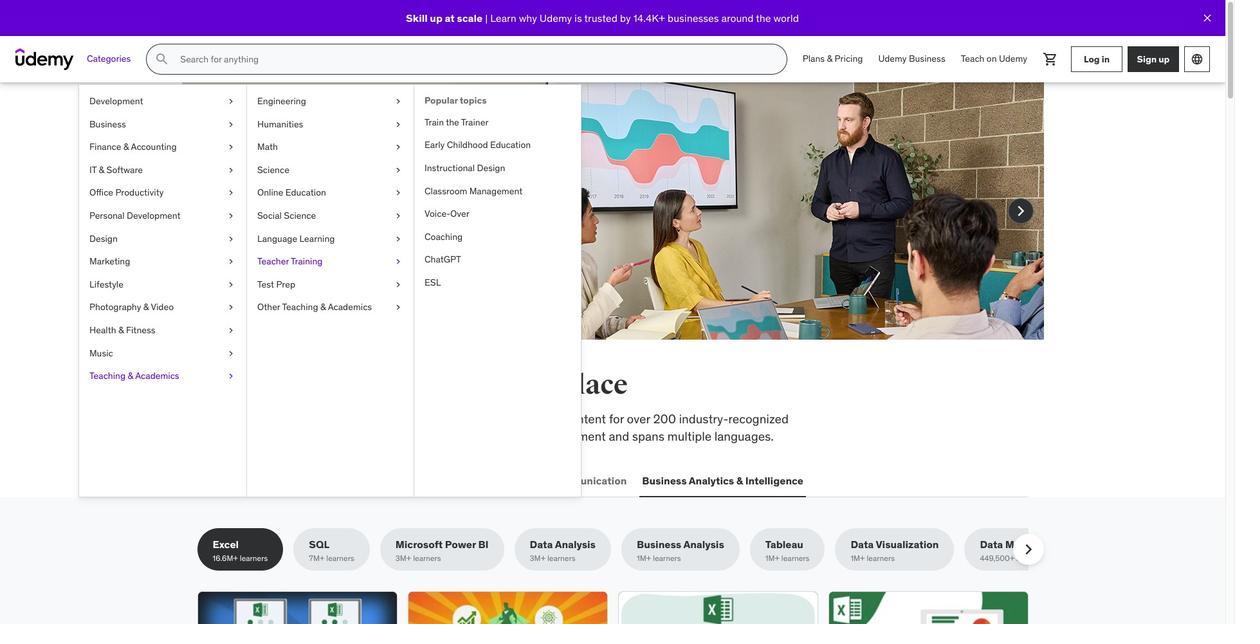 Task type: locate. For each thing, give the bounding box(es) containing it.
learners inside microsoft power bi 3m+ learners
[[413, 554, 441, 563]]

xsmall image inside other teaching & academics link
[[393, 301, 403, 314]]

xsmall image inside the teaching & academics link
[[226, 370, 236, 383]]

3 learners from the left
[[413, 554, 441, 563]]

0 vertical spatial academics
[[328, 301, 372, 313]]

& right analytics
[[736, 474, 743, 487]]

1 horizontal spatial academics
[[328, 301, 372, 313]]

3 data from the left
[[980, 538, 1003, 551]]

1 horizontal spatial up
[[1159, 53, 1170, 65]]

1 vertical spatial development
[[127, 210, 180, 221]]

xsmall image left humanities
[[226, 118, 236, 131]]

xsmall image for other teaching & academics
[[393, 301, 403, 314]]

2 1m+ from the left
[[765, 554, 780, 563]]

anything
[[244, 164, 335, 191]]

learners inside data analysis 3m+ learners
[[547, 554, 575, 563]]

xsmall image inside science link
[[393, 164, 403, 177]]

1 horizontal spatial why
[[519, 11, 537, 24]]

xsmall image left test
[[226, 278, 236, 291]]

with
[[244, 213, 267, 229]]

the left world
[[756, 11, 771, 24]]

online education link
[[247, 182, 414, 205]]

3m+
[[396, 554, 411, 563], [530, 554, 546, 563]]

1 horizontal spatial education
[[490, 139, 531, 151]]

1 3m+ from the left
[[396, 554, 411, 563]]

voice-over
[[425, 208, 469, 219]]

0 vertical spatial design
[[477, 162, 505, 174]]

xsmall image inside teacher training link
[[393, 256, 403, 268]]

1 1m+ from the left
[[637, 554, 651, 563]]

why right see
[[268, 196, 289, 212]]

it & software link
[[79, 159, 246, 182]]

xsmall image for office productivity
[[226, 187, 236, 199]]

request a demo
[[251, 249, 330, 262]]

science
[[257, 164, 289, 175], [284, 210, 316, 221]]

1 analysis from the left
[[555, 538, 596, 551]]

topic filters element
[[197, 528, 1067, 571]]

2 horizontal spatial data
[[980, 538, 1003, 551]]

xsmall image inside finance & accounting link
[[226, 141, 236, 154]]

xsmall image inside business link
[[226, 118, 236, 131]]

xsmall image for test prep
[[393, 278, 403, 291]]

place
[[560, 369, 628, 401]]

excel 16.6m+ learners
[[213, 538, 268, 563]]

productivity
[[115, 187, 164, 198]]

2 analysis from the left
[[684, 538, 724, 551]]

catalog
[[295, 428, 335, 444]]

business for business
[[89, 118, 126, 130]]

demo
[[302, 249, 330, 262]]

analysis for data analysis
[[555, 538, 596, 551]]

development for web
[[224, 474, 290, 487]]

1 vertical spatial academics
[[135, 370, 179, 382]]

xsmall image inside math link
[[393, 141, 403, 154]]

xsmall image
[[226, 95, 236, 108], [393, 95, 403, 108], [226, 118, 236, 131], [226, 141, 236, 154], [393, 164, 403, 177], [226, 187, 236, 199], [393, 210, 403, 222], [226, 233, 236, 245], [393, 233, 403, 245], [226, 256, 236, 268], [226, 278, 236, 291], [393, 278, 403, 291], [226, 301, 236, 314], [226, 370, 236, 383]]

plans
[[803, 53, 825, 64]]

1 horizontal spatial the
[[446, 116, 459, 128]]

14.4k+
[[633, 11, 665, 24]]

skill up at scale | learn why udemy is trusted by 14.4k+ businesses around the world
[[406, 11, 799, 24]]

xsmall image left choose
[[393, 210, 403, 222]]

0 horizontal spatial why
[[268, 196, 289, 212]]

udemy up the language learning
[[270, 213, 308, 229]]

topics,
[[444, 411, 480, 427]]

& right plans
[[827, 53, 833, 64]]

personal development link
[[79, 205, 246, 227]]

office productivity link
[[79, 182, 246, 205]]

analysis inside business analysis 1m+ learners
[[684, 538, 724, 551]]

0 horizontal spatial in
[[479, 369, 504, 401]]

supports
[[338, 428, 387, 444]]

analytics
[[689, 474, 734, 487]]

leadership button
[[396, 465, 456, 496]]

& down music link
[[128, 370, 133, 382]]

photography & video
[[89, 301, 174, 313]]

to left learn
[[454, 196, 465, 212]]

1 learners from the left
[[240, 554, 268, 563]]

up right sign
[[1159, 53, 1170, 65]]

udemy right on
[[999, 53, 1027, 64]]

xsmall image left request
[[226, 256, 236, 268]]

xsmall image inside music link
[[226, 347, 236, 360]]

development inside 'button'
[[224, 474, 290, 487]]

language learning
[[257, 233, 335, 244]]

voice-over link
[[414, 203, 581, 226]]

0 horizontal spatial 1m+
[[637, 554, 651, 563]]

learners inside business analysis 1m+ learners
[[653, 554, 681, 563]]

1m+ inside data visualization 1m+ learners
[[851, 554, 865, 563]]

data left visualization
[[851, 538, 874, 551]]

1 vertical spatial education
[[285, 187, 326, 198]]

6 learners from the left
[[782, 554, 810, 563]]

why
[[519, 11, 537, 24], [268, 196, 289, 212]]

up left at
[[430, 11, 443, 24]]

office productivity
[[89, 187, 164, 198]]

0 horizontal spatial up
[[430, 11, 443, 24]]

& right finance
[[123, 141, 129, 153]]

0 vertical spatial to
[[454, 196, 465, 212]]

xsmall image down organizations
[[393, 233, 403, 245]]

other teaching & academics link
[[247, 296, 414, 319]]

& for video
[[143, 301, 149, 313]]

in up including
[[479, 369, 504, 401]]

2 vertical spatial the
[[240, 369, 281, 401]]

xsmall image inside test prep link
[[393, 278, 403, 291]]

1 horizontal spatial in
[[1102, 53, 1110, 65]]

0 vertical spatial up
[[430, 11, 443, 24]]

0 vertical spatial science
[[257, 164, 289, 175]]

xsmall image left language
[[226, 233, 236, 245]]

1 vertical spatial skills
[[348, 411, 375, 427]]

test prep
[[257, 278, 295, 290]]

language
[[257, 233, 297, 244]]

1 horizontal spatial teaching
[[282, 301, 318, 313]]

development down categories dropdown button
[[89, 95, 143, 107]]

xsmall image left popular
[[393, 95, 403, 108]]

1 horizontal spatial 3m+
[[530, 554, 546, 563]]

prep
[[276, 278, 295, 290]]

science up online
[[257, 164, 289, 175]]

0 horizontal spatial 3m+
[[396, 554, 411, 563]]

data visualization 1m+ learners
[[851, 538, 939, 563]]

xsmall image for math
[[393, 141, 403, 154]]

xsmall image for photography & video
[[226, 301, 236, 314]]

technical
[[392, 411, 441, 427]]

0 horizontal spatial to
[[378, 411, 389, 427]]

business inside button
[[642, 474, 687, 487]]

xsmall image inside social science link
[[393, 210, 403, 222]]

xsmall image inside online education link
[[393, 187, 403, 199]]

science up the language learning
[[284, 210, 316, 221]]

0 horizontal spatial analysis
[[555, 538, 596, 551]]

2 horizontal spatial the
[[756, 11, 771, 24]]

1m+ for business analysis
[[637, 554, 651, 563]]

xsmall image up covering
[[226, 370, 236, 383]]

analysis
[[555, 538, 596, 551], [684, 538, 724, 551]]

1 horizontal spatial analysis
[[684, 538, 724, 551]]

classroom management
[[425, 185, 523, 197]]

teacher training element
[[414, 85, 581, 497]]

1 vertical spatial to
[[378, 411, 389, 427]]

xsmall image inside development link
[[226, 95, 236, 108]]

data up 449,500+
[[980, 538, 1003, 551]]

personal development
[[89, 210, 180, 221]]

xsmall image left math
[[226, 141, 236, 154]]

xsmall image inside lifestyle link
[[226, 278, 236, 291]]

business inside business analysis 1m+ learners
[[637, 538, 681, 551]]

1m+ inside business analysis 1m+ learners
[[637, 554, 651, 563]]

leadership
[[399, 474, 453, 487]]

xsmall image inside humanities link
[[393, 118, 403, 131]]

education up social science
[[285, 187, 326, 198]]

fitness
[[126, 324, 155, 336]]

choose
[[412, 196, 451, 212]]

ready-
[[304, 138, 369, 165]]

& right health
[[118, 324, 124, 336]]

data inside data visualization 1m+ learners
[[851, 538, 874, 551]]

& right it
[[99, 164, 104, 175]]

business for business analytics & intelligence
[[642, 474, 687, 487]]

0 horizontal spatial data
[[530, 538, 553, 551]]

design down early childhood education link
[[477, 162, 505, 174]]

professional
[[465, 428, 532, 444]]

the up critical
[[240, 369, 281, 401]]

0 vertical spatial education
[[490, 139, 531, 151]]

4 learners from the left
[[547, 554, 575, 563]]

xsmall image inside design link
[[226, 233, 236, 245]]

sign
[[1137, 53, 1157, 65]]

education down train the trainer link
[[490, 139, 531, 151]]

analysis inside data analysis 3m+ learners
[[555, 538, 596, 551]]

the inside teacher training element
[[446, 116, 459, 128]]

academics down music link
[[135, 370, 179, 382]]

learners inside excel 16.6m+ learners
[[240, 554, 268, 563]]

development right web in the bottom of the page
[[224, 474, 290, 487]]

at
[[445, 11, 455, 24]]

1m+
[[637, 554, 651, 563], [765, 554, 780, 563], [851, 554, 865, 563]]

3m+ inside microsoft power bi 3m+ learners
[[396, 554, 411, 563]]

teaching down the prep
[[282, 301, 318, 313]]

2 horizontal spatial 1m+
[[851, 554, 865, 563]]

xsmall image up organizations
[[393, 164, 403, 177]]

xsmall image inside 'office productivity' link
[[226, 187, 236, 199]]

0 horizontal spatial teaching
[[89, 370, 126, 382]]

industry-
[[679, 411, 728, 427]]

skills up supports
[[348, 411, 375, 427]]

academics down test prep link
[[328, 301, 372, 313]]

why for anything
[[268, 196, 289, 212]]

0 horizontal spatial the
[[240, 369, 281, 401]]

you
[[361, 369, 407, 401]]

math link
[[247, 136, 414, 159]]

design down personal in the top of the page
[[89, 233, 118, 244]]

up for skill
[[430, 11, 443, 24]]

business.
[[311, 213, 364, 229]]

xsmall image inside marketing link
[[226, 256, 236, 268]]

xsmall image
[[393, 118, 403, 131], [393, 141, 403, 154], [226, 164, 236, 177], [393, 187, 403, 199], [226, 210, 236, 222], [393, 256, 403, 268], [393, 301, 403, 314], [226, 324, 236, 337], [226, 347, 236, 360]]

learners inside data visualization 1m+ learners
[[867, 554, 895, 563]]

plans & pricing link
[[795, 44, 871, 75]]

0 vertical spatial in
[[1102, 53, 1110, 65]]

xsmall image inside engineering link
[[393, 95, 403, 108]]

2 data from the left
[[851, 538, 874, 551]]

web
[[200, 474, 222, 487]]

& for academics
[[128, 370, 133, 382]]

xsmall image for music
[[226, 347, 236, 360]]

business link
[[79, 113, 246, 136]]

xsmall image left the other
[[226, 301, 236, 314]]

xsmall image inside health & fitness link
[[226, 324, 236, 337]]

all
[[197, 369, 235, 401]]

teaching down music
[[89, 370, 126, 382]]

xsmall image for development
[[226, 95, 236, 108]]

data inside data analysis 3m+ learners
[[530, 538, 553, 551]]

0 vertical spatial why
[[519, 11, 537, 24]]

development down 'office productivity' link
[[127, 210, 180, 221]]

to inside covering critical workplace skills to technical topics, including prep content for over 200 industry-recognized certifications, our catalog supports well-rounded professional development and spans multiple languages.
[[378, 411, 389, 427]]

train
[[425, 116, 444, 128]]

1 vertical spatial why
[[268, 196, 289, 212]]

to inside build ready-for- anything teams see why leading organizations choose to learn with udemy business.
[[454, 196, 465, 212]]

the right the train
[[446, 116, 459, 128]]

1 vertical spatial teaching
[[89, 370, 126, 382]]

log in
[[1084, 53, 1110, 65]]

why inside build ready-for- anything teams see why leading organizations choose to learn with udemy business.
[[268, 196, 289, 212]]

3 1m+ from the left
[[851, 554, 865, 563]]

up
[[430, 11, 443, 24], [1159, 53, 1170, 65]]

carousel element
[[182, 82, 1044, 371]]

the for trainer
[[446, 116, 459, 128]]

1 vertical spatial the
[[446, 116, 459, 128]]

xsmall image inside photography & video link
[[226, 301, 236, 314]]

200
[[653, 411, 676, 427]]

teacher training link
[[247, 250, 414, 273]]

skills up the workplace
[[286, 369, 356, 401]]

2 vertical spatial development
[[224, 474, 290, 487]]

the
[[756, 11, 771, 24], [446, 116, 459, 128], [240, 369, 281, 401]]

1 vertical spatial up
[[1159, 53, 1170, 65]]

0 horizontal spatial academics
[[135, 370, 179, 382]]

1 horizontal spatial data
[[851, 538, 874, 551]]

microsoft power bi 3m+ learners
[[396, 538, 489, 563]]

why right "learn"
[[519, 11, 537, 24]]

data for data modeling
[[980, 538, 1003, 551]]

xsmall image left see
[[226, 187, 236, 199]]

& for accounting
[[123, 141, 129, 153]]

xsmall image for lifestyle
[[226, 278, 236, 291]]

xsmall image inside it & software link
[[226, 164, 236, 177]]

in right log
[[1102, 53, 1110, 65]]

xsmall image left engineering
[[226, 95, 236, 108]]

other
[[257, 301, 280, 313]]

data inside data modeling 449,500+ learners
[[980, 538, 1003, 551]]

visualization
[[876, 538, 939, 551]]

1 horizontal spatial to
[[454, 196, 465, 212]]

business analysis 1m+ learners
[[637, 538, 724, 563]]

2 learners from the left
[[326, 554, 354, 563]]

7 learners from the left
[[867, 554, 895, 563]]

instructional design
[[425, 162, 505, 174]]

to up supports
[[378, 411, 389, 427]]

voice-
[[425, 208, 450, 219]]

lifestyle link
[[79, 273, 246, 296]]

xsmall image inside the language learning link
[[393, 233, 403, 245]]

build ready-for- anything teams see why leading organizations choose to learn with udemy business.
[[244, 138, 495, 229]]

5 learners from the left
[[653, 554, 681, 563]]

early childhood education link
[[414, 134, 581, 157]]

data
[[530, 538, 553, 551], [851, 538, 874, 551], [980, 538, 1003, 551]]

1 data from the left
[[530, 538, 553, 551]]

data for data analysis
[[530, 538, 553, 551]]

0 horizontal spatial design
[[89, 233, 118, 244]]

to
[[454, 196, 465, 212], [378, 411, 389, 427]]

udemy business
[[878, 53, 946, 64]]

8 learners from the left
[[1016, 554, 1045, 563]]

xsmall image inside "personal development" link
[[226, 210, 236, 222]]

accounting
[[131, 141, 177, 153]]

1 horizontal spatial 1m+
[[765, 554, 780, 563]]

xsmall image left esl
[[393, 278, 403, 291]]

& left video
[[143, 301, 149, 313]]

data right bi
[[530, 538, 553, 551]]

2 3m+ from the left
[[530, 554, 546, 563]]

1 horizontal spatial design
[[477, 162, 505, 174]]



Task type: vqa. For each thing, say whether or not it's contained in the screenshot.
4.5
no



Task type: describe. For each thing, give the bounding box(es) containing it.
business for business analysis 1m+ learners
[[637, 538, 681, 551]]

why for scale
[[519, 11, 537, 24]]

categories
[[87, 53, 131, 64]]

classroom management link
[[414, 180, 581, 203]]

data for data visualization
[[851, 538, 874, 551]]

childhood
[[447, 139, 488, 151]]

instructional
[[425, 162, 475, 174]]

sql
[[309, 538, 330, 551]]

0 horizontal spatial education
[[285, 187, 326, 198]]

test prep link
[[247, 273, 414, 296]]

udemy inside build ready-for- anything teams see why leading organizations choose to learn with udemy business.
[[270, 213, 308, 229]]

science link
[[247, 159, 414, 182]]

social
[[257, 210, 282, 221]]

skills inside covering critical workplace skills to technical topics, including prep content for over 200 industry-recognized certifications, our catalog supports well-rounded professional development and spans multiple languages.
[[348, 411, 375, 427]]

languages.
[[715, 428, 774, 444]]

xsmall image for design
[[226, 233, 236, 245]]

teacher
[[257, 256, 289, 267]]

test
[[257, 278, 274, 290]]

& for fitness
[[118, 324, 124, 336]]

0 vertical spatial skills
[[286, 369, 356, 401]]

sql 7m+ learners
[[309, 538, 354, 563]]

xsmall image for engineering
[[393, 95, 403, 108]]

choose a language image
[[1191, 53, 1204, 66]]

build
[[244, 138, 300, 165]]

449,500+
[[980, 554, 1015, 563]]

next image
[[1010, 201, 1031, 221]]

prep
[[536, 411, 561, 427]]

Search for anything text field
[[178, 48, 771, 70]]

tableau
[[765, 538, 804, 551]]

one
[[509, 369, 555, 401]]

3m+ inside data analysis 3m+ learners
[[530, 554, 546, 563]]

trainer
[[461, 116, 489, 128]]

development link
[[79, 90, 246, 113]]

learners inside the tableau 1m+ learners
[[782, 554, 810, 563]]

pricing
[[835, 53, 863, 64]]

xsmall image for humanities
[[393, 118, 403, 131]]

power
[[445, 538, 476, 551]]

0 vertical spatial development
[[89, 95, 143, 107]]

all the skills you need in one place
[[197, 369, 628, 401]]

teaching & academics
[[89, 370, 179, 382]]

over
[[450, 208, 469, 219]]

personal
[[89, 210, 125, 221]]

1m+ inside the tableau 1m+ learners
[[765, 554, 780, 563]]

social science
[[257, 210, 316, 221]]

workplace
[[289, 411, 345, 427]]

learning
[[299, 233, 335, 244]]

sign up
[[1137, 53, 1170, 65]]

design inside teacher training element
[[477, 162, 505, 174]]

well-
[[390, 428, 416, 444]]

xsmall image for business
[[226, 118, 236, 131]]

health & fitness
[[89, 324, 155, 336]]

coaching
[[425, 231, 463, 242]]

xsmall image for teaching & academics
[[226, 370, 236, 383]]

xsmall image for social science
[[393, 210, 403, 222]]

online education
[[257, 187, 326, 198]]

social science link
[[247, 205, 414, 227]]

development for personal
[[127, 210, 180, 221]]

udemy image
[[15, 48, 74, 70]]

udemy left is
[[540, 11, 572, 24]]

and
[[609, 428, 629, 444]]

covering critical workplace skills to technical topics, including prep content for over 200 industry-recognized certifications, our catalog supports well-rounded professional development and spans multiple languages.
[[197, 411, 789, 444]]

close image
[[1201, 12, 1214, 24]]

for-
[[369, 138, 407, 165]]

train the trainer
[[425, 116, 489, 128]]

xsmall image for it & software
[[226, 164, 236, 177]]

business analytics & intelligence button
[[640, 465, 806, 496]]

teams
[[339, 164, 402, 191]]

esl link
[[414, 271, 581, 294]]

on
[[987, 53, 997, 64]]

esl
[[425, 277, 441, 288]]

including
[[483, 411, 533, 427]]

train the trainer link
[[414, 111, 581, 134]]

is
[[575, 11, 582, 24]]

classroom
[[425, 185, 467, 197]]

xsmall image for language learning
[[393, 233, 403, 245]]

chatgpt
[[425, 254, 461, 265]]

the for skills
[[240, 369, 281, 401]]

engineering link
[[247, 90, 414, 113]]

xsmall image for marketing
[[226, 256, 236, 268]]

0 vertical spatial the
[[756, 11, 771, 24]]

learn
[[490, 11, 516, 24]]

instructional design link
[[414, 157, 581, 180]]

1 vertical spatial in
[[479, 369, 504, 401]]

submit search image
[[155, 51, 170, 67]]

xsmall image for finance & accounting
[[226, 141, 236, 154]]

training
[[291, 256, 323, 267]]

teach on udemy link
[[953, 44, 1035, 75]]

a
[[294, 249, 300, 262]]

7m+
[[309, 554, 324, 563]]

up for sign
[[1159, 53, 1170, 65]]

management
[[469, 185, 523, 197]]

request a demo link
[[244, 240, 338, 271]]

early
[[425, 139, 445, 151]]

learners inside data modeling 449,500+ learners
[[1016, 554, 1045, 563]]

engineering
[[257, 95, 306, 107]]

xsmall image for science
[[393, 164, 403, 177]]

modeling
[[1005, 538, 1051, 551]]

shopping cart with 0 items image
[[1043, 51, 1058, 67]]

web development
[[200, 474, 290, 487]]

education inside teacher training element
[[490, 139, 531, 151]]

software
[[107, 164, 143, 175]]

need
[[412, 369, 474, 401]]

next image
[[1018, 539, 1039, 560]]

& down test prep link
[[320, 301, 326, 313]]

& for software
[[99, 164, 104, 175]]

analysis for business analysis
[[684, 538, 724, 551]]

business analytics & intelligence
[[642, 474, 804, 487]]

finance & accounting
[[89, 141, 177, 153]]

multiple
[[668, 428, 712, 444]]

& for pricing
[[827, 53, 833, 64]]

finance & accounting link
[[79, 136, 246, 159]]

1 vertical spatial science
[[284, 210, 316, 221]]

1 vertical spatial design
[[89, 233, 118, 244]]

request
[[251, 249, 292, 262]]

early childhood education
[[425, 139, 531, 151]]

xsmall image for online education
[[393, 187, 403, 199]]

0 vertical spatial teaching
[[282, 301, 318, 313]]

learners inside sql 7m+ learners
[[326, 554, 354, 563]]

udemy right pricing
[[878, 53, 907, 64]]

xsmall image for personal development
[[226, 210, 236, 222]]

tableau 1m+ learners
[[765, 538, 810, 563]]

xsmall image for health & fitness
[[226, 324, 236, 337]]

xsmall image for teacher training
[[393, 256, 403, 268]]

udemy business link
[[871, 44, 953, 75]]

data analysis 3m+ learners
[[530, 538, 596, 563]]

1m+ for data visualization
[[851, 554, 865, 563]]

trusted
[[584, 11, 618, 24]]

& inside button
[[736, 474, 743, 487]]



